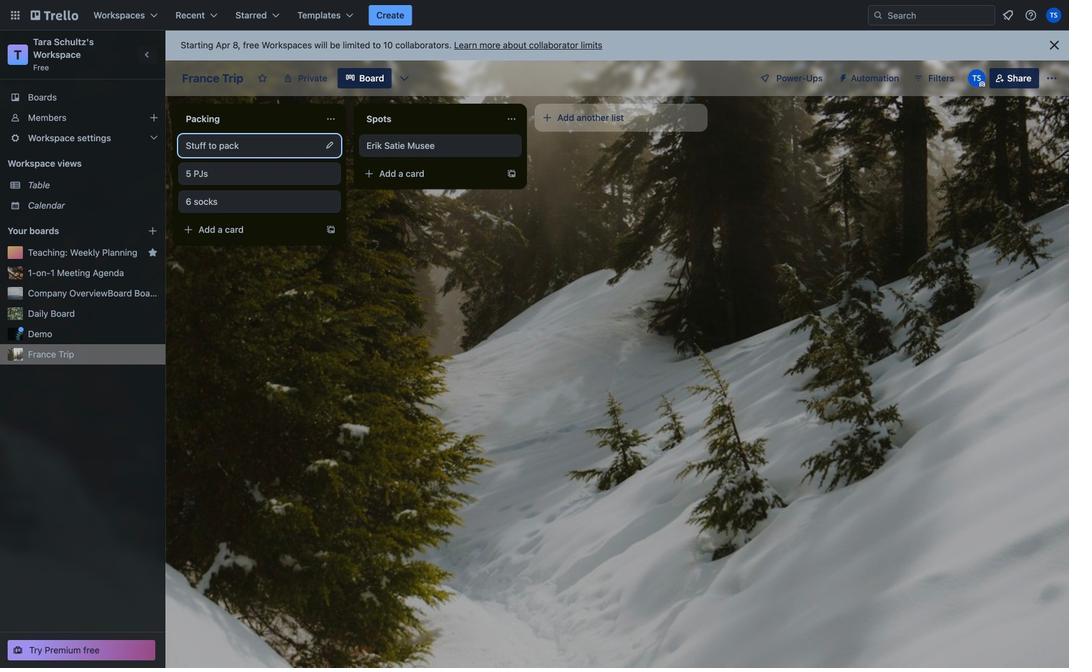 Task type: vqa. For each thing, say whether or not it's contained in the screenshot.
Make
no



Task type: describe. For each thing, give the bounding box(es) containing it.
0 notifications image
[[1001, 8, 1016, 23]]

back to home image
[[31, 5, 78, 25]]

sm image
[[833, 68, 851, 86]]

Board name text field
[[176, 68, 250, 89]]

your boards with 6 items element
[[8, 223, 129, 239]]

show menu image
[[1046, 72, 1059, 85]]

this member is an admin of this board. image
[[980, 81, 985, 87]]

search image
[[874, 10, 884, 20]]



Task type: locate. For each thing, give the bounding box(es) containing it.
None text field
[[359, 109, 502, 129]]

1 vertical spatial tara schultz (taraschultz7) image
[[968, 69, 986, 87]]

primary element
[[0, 0, 1070, 31]]

open information menu image
[[1025, 9, 1038, 22]]

workspace navigation collapse icon image
[[139, 46, 157, 64]]

1 horizontal spatial create from template… image
[[507, 169, 517, 179]]

0 vertical spatial create from template… image
[[507, 169, 517, 179]]

tara schultz (taraschultz7) image
[[1047, 8, 1062, 23], [968, 69, 986, 87]]

None text field
[[178, 109, 321, 129]]

0 horizontal spatial create from template… image
[[326, 225, 336, 235]]

1 horizontal spatial tara schultz (taraschultz7) image
[[1047, 8, 1062, 23]]

customize views image
[[398, 72, 411, 85]]

1 vertical spatial create from template… image
[[326, 225, 336, 235]]

0 horizontal spatial tara schultz (taraschultz7) image
[[968, 69, 986, 87]]

starred icon image
[[148, 248, 158, 258]]

edit card image
[[325, 140, 335, 150]]

0 vertical spatial tara schultz (taraschultz7) image
[[1047, 8, 1062, 23]]

Search field
[[868, 5, 996, 25]]

star or unstar board image
[[258, 73, 268, 83]]

tara schultz (taraschultz7) image inside primary element
[[1047, 8, 1062, 23]]

add board image
[[148, 226, 158, 236]]

create from template… image
[[507, 169, 517, 179], [326, 225, 336, 235]]



